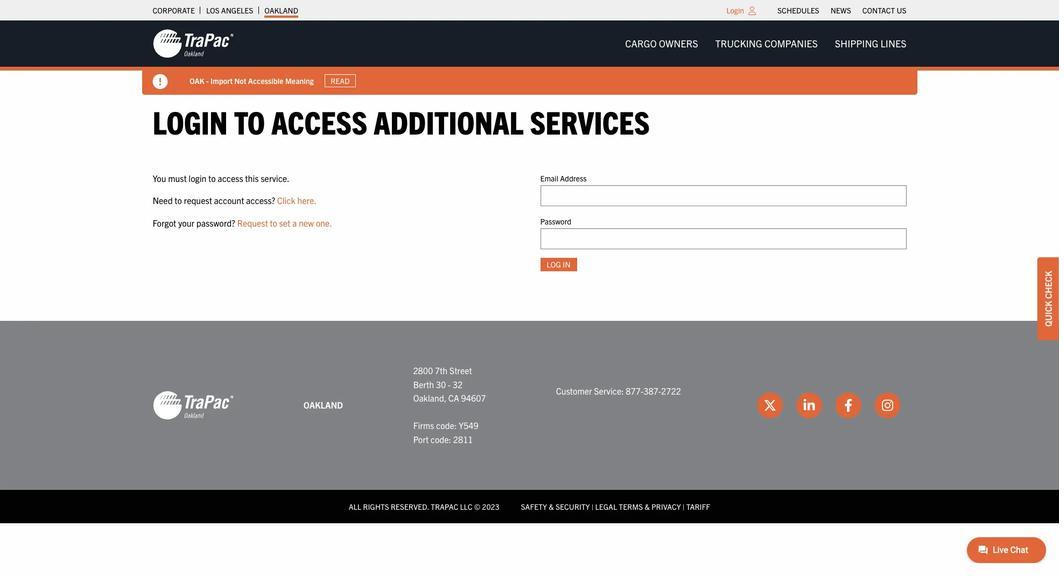 Task type: describe. For each thing, give the bounding box(es) containing it.
news link
[[831, 3, 852, 18]]

companies
[[765, 37, 818, 50]]

tariff
[[687, 502, 711, 512]]

877-
[[626, 386, 644, 397]]

oakland image for footer containing 2800 7th street
[[153, 390, 234, 421]]

access?
[[246, 195, 275, 206]]

contact us link
[[863, 3, 907, 18]]

import
[[210, 76, 232, 85]]

read
[[331, 76, 350, 86]]

to left set
[[270, 218, 277, 228]]

30
[[436, 379, 446, 390]]

- inside 2800 7th street berth 30 - 32 oakland, ca 94607
[[448, 379, 451, 390]]

this
[[245, 173, 259, 184]]

customer service: 877-387-2722
[[556, 386, 681, 397]]

solid image
[[153, 74, 168, 89]]

trucking
[[716, 37, 763, 50]]

light image
[[749, 6, 756, 15]]

berth
[[413, 379, 434, 390]]

check
[[1044, 271, 1054, 299]]

trapac
[[431, 502, 459, 512]]

1 & from the left
[[549, 502, 554, 512]]

cargo owners link
[[617, 33, 707, 55]]

llc
[[460, 502, 473, 512]]

Password password field
[[541, 228, 907, 249]]

y549
[[459, 420, 479, 431]]

terms
[[619, 502, 643, 512]]

corporate link
[[153, 3, 195, 18]]

login for login to access additional services
[[153, 102, 228, 141]]

to right need
[[175, 195, 182, 206]]

oakland,
[[413, 393, 447, 404]]

©
[[475, 502, 481, 512]]

los angeles
[[206, 5, 253, 15]]

to right login
[[209, 173, 216, 184]]

387-
[[644, 386, 662, 397]]

safety & security | legal terms & privacy | tariff
[[521, 502, 711, 512]]

click
[[277, 195, 296, 206]]

address
[[560, 173, 587, 183]]

port
[[413, 434, 429, 445]]

menu bar containing schedules
[[772, 3, 913, 18]]

0 vertical spatial code:
[[436, 420, 457, 431]]

Email Address text field
[[541, 185, 907, 206]]

a
[[293, 218, 297, 228]]

one.
[[316, 218, 332, 228]]

2811
[[454, 434, 473, 445]]

corporate
[[153, 5, 195, 15]]

click here. link
[[277, 195, 317, 206]]

not
[[234, 76, 246, 85]]

trucking companies link
[[707, 33, 827, 55]]

cargo
[[626, 37, 657, 50]]

login for login link
[[727, 5, 745, 15]]

access
[[272, 102, 368, 141]]

1 vertical spatial code:
[[431, 434, 452, 445]]

access
[[218, 173, 243, 184]]

login to access additional services
[[153, 102, 650, 141]]

firms
[[413, 420, 434, 431]]

rights
[[363, 502, 389, 512]]

privacy
[[652, 502, 681, 512]]

schedules link
[[778, 3, 820, 18]]

must
[[168, 173, 187, 184]]

ca
[[449, 393, 460, 404]]

7th
[[435, 365, 448, 376]]

oakland inside footer
[[304, 400, 343, 411]]

customer
[[556, 386, 592, 397]]

login link
[[727, 5, 745, 15]]

security
[[556, 502, 590, 512]]

all
[[349, 502, 362, 512]]



Task type: vqa. For each thing, say whether or not it's contained in the screenshot.
SERVICES menu item
no



Task type: locate. For each thing, give the bounding box(es) containing it.
quick
[[1044, 301, 1054, 327]]

oakland image
[[153, 29, 234, 59], [153, 390, 234, 421]]

need to request account access? click here.
[[153, 195, 317, 206]]

| left tariff link
[[683, 502, 685, 512]]

login left light image
[[727, 5, 745, 15]]

footer
[[0, 321, 1060, 524]]

oak - import not accessible meaning
[[189, 76, 314, 85]]

none submit inside login to access additional services main content
[[541, 258, 577, 272]]

service:
[[594, 386, 624, 397]]

password
[[541, 216, 572, 226]]

1 horizontal spatial &
[[645, 502, 650, 512]]

login
[[189, 173, 207, 184]]

0 horizontal spatial login
[[153, 102, 228, 141]]

|
[[592, 502, 594, 512], [683, 502, 685, 512]]

request
[[184, 195, 212, 206]]

0 vertical spatial -
[[206, 76, 209, 85]]

0 horizontal spatial &
[[549, 502, 554, 512]]

owners
[[659, 37, 699, 50]]

firms code:  y549 port code:  2811
[[413, 420, 479, 445]]

cargo owners
[[626, 37, 699, 50]]

request
[[237, 218, 268, 228]]

footer containing 2800 7th street
[[0, 321, 1060, 524]]

tariff link
[[687, 502, 711, 512]]

menu bar
[[772, 3, 913, 18], [617, 33, 916, 55]]

lines
[[881, 37, 907, 50]]

accessible
[[248, 76, 283, 85]]

forgot your password? request to set a new one.
[[153, 218, 332, 228]]

1 vertical spatial login
[[153, 102, 228, 141]]

0 vertical spatial login
[[727, 5, 745, 15]]

oak
[[189, 76, 204, 85]]

us
[[897, 5, 907, 15]]

menu bar containing cargo owners
[[617, 33, 916, 55]]

forgot
[[153, 218, 176, 228]]

your
[[178, 218, 195, 228]]

2722
[[662, 386, 681, 397]]

2 & from the left
[[645, 502, 650, 512]]

oakland image inside footer
[[153, 390, 234, 421]]

account
[[214, 195, 244, 206]]

& right 'safety'
[[549, 502, 554, 512]]

2023
[[482, 502, 500, 512]]

legal
[[596, 502, 617, 512]]

quick check link
[[1038, 258, 1060, 340]]

oakland image for banner at top containing cargo owners
[[153, 29, 234, 59]]

1 horizontal spatial |
[[683, 502, 685, 512]]

shipping
[[836, 37, 879, 50]]

schedules
[[778, 5, 820, 15]]

2 oakland image from the top
[[153, 390, 234, 421]]

code: right port
[[431, 434, 452, 445]]

los
[[206, 5, 220, 15]]

0 vertical spatial oakland image
[[153, 29, 234, 59]]

news
[[831, 5, 852, 15]]

- right 30
[[448, 379, 451, 390]]

1 oakland image from the top
[[153, 29, 234, 59]]

read link
[[324, 74, 356, 87]]

oakland link
[[265, 3, 298, 18]]

legal terms & privacy link
[[596, 502, 681, 512]]

None submit
[[541, 258, 577, 272]]

email address
[[541, 173, 587, 183]]

shipping lines link
[[827, 33, 916, 55]]

to
[[234, 102, 265, 141], [209, 173, 216, 184], [175, 195, 182, 206], [270, 218, 277, 228]]

94607
[[461, 393, 486, 404]]

code: up 2811
[[436, 420, 457, 431]]

0 vertical spatial menu bar
[[772, 3, 913, 18]]

32
[[453, 379, 463, 390]]

safety
[[521, 502, 547, 512]]

1 horizontal spatial -
[[448, 379, 451, 390]]

1 horizontal spatial login
[[727, 5, 745, 15]]

meaning
[[285, 76, 314, 85]]

| left legal
[[592, 502, 594, 512]]

login to access additional services main content
[[142, 102, 918, 289]]

all rights reserved. trapac llc © 2023
[[349, 502, 500, 512]]

banner containing cargo owners
[[0, 20, 1060, 95]]

code:
[[436, 420, 457, 431], [431, 434, 452, 445]]

angeles
[[221, 5, 253, 15]]

login inside main content
[[153, 102, 228, 141]]

set
[[279, 218, 291, 228]]

street
[[450, 365, 472, 376]]

-
[[206, 76, 209, 85], [448, 379, 451, 390]]

safety & security link
[[521, 502, 590, 512]]

to down oak - import not accessible meaning
[[234, 102, 265, 141]]

1 vertical spatial -
[[448, 379, 451, 390]]

reserved.
[[391, 502, 429, 512]]

you
[[153, 173, 166, 184]]

& right terms
[[645, 502, 650, 512]]

0 horizontal spatial |
[[592, 502, 594, 512]]

service.
[[261, 173, 290, 184]]

1 horizontal spatial oakland
[[304, 400, 343, 411]]

here.
[[298, 195, 317, 206]]

you must login to access this service.
[[153, 173, 290, 184]]

banner
[[0, 20, 1060, 95]]

shipping lines
[[836, 37, 907, 50]]

0 horizontal spatial -
[[206, 76, 209, 85]]

- inside banner
[[206, 76, 209, 85]]

menu bar down light image
[[617, 33, 916, 55]]

1 vertical spatial oakland
[[304, 400, 343, 411]]

1 | from the left
[[592, 502, 594, 512]]

additional
[[374, 102, 524, 141]]

menu bar up shipping
[[772, 3, 913, 18]]

trucking companies
[[716, 37, 818, 50]]

quick check
[[1044, 271, 1054, 327]]

2800
[[413, 365, 433, 376]]

oakland
[[265, 5, 298, 15], [304, 400, 343, 411]]

login
[[727, 5, 745, 15], [153, 102, 228, 141]]

services
[[530, 102, 650, 141]]

password?
[[196, 218, 235, 228]]

oakland image inside banner
[[153, 29, 234, 59]]

login down oak
[[153, 102, 228, 141]]

0 horizontal spatial oakland
[[265, 5, 298, 15]]

contact us
[[863, 5, 907, 15]]

2800 7th street berth 30 - 32 oakland, ca 94607
[[413, 365, 486, 404]]

- right oak
[[206, 76, 209, 85]]

need
[[153, 195, 173, 206]]

2 | from the left
[[683, 502, 685, 512]]

new
[[299, 218, 314, 228]]

email
[[541, 173, 559, 183]]

1 vertical spatial oakland image
[[153, 390, 234, 421]]

1 vertical spatial menu bar
[[617, 33, 916, 55]]

0 vertical spatial oakland
[[265, 5, 298, 15]]



